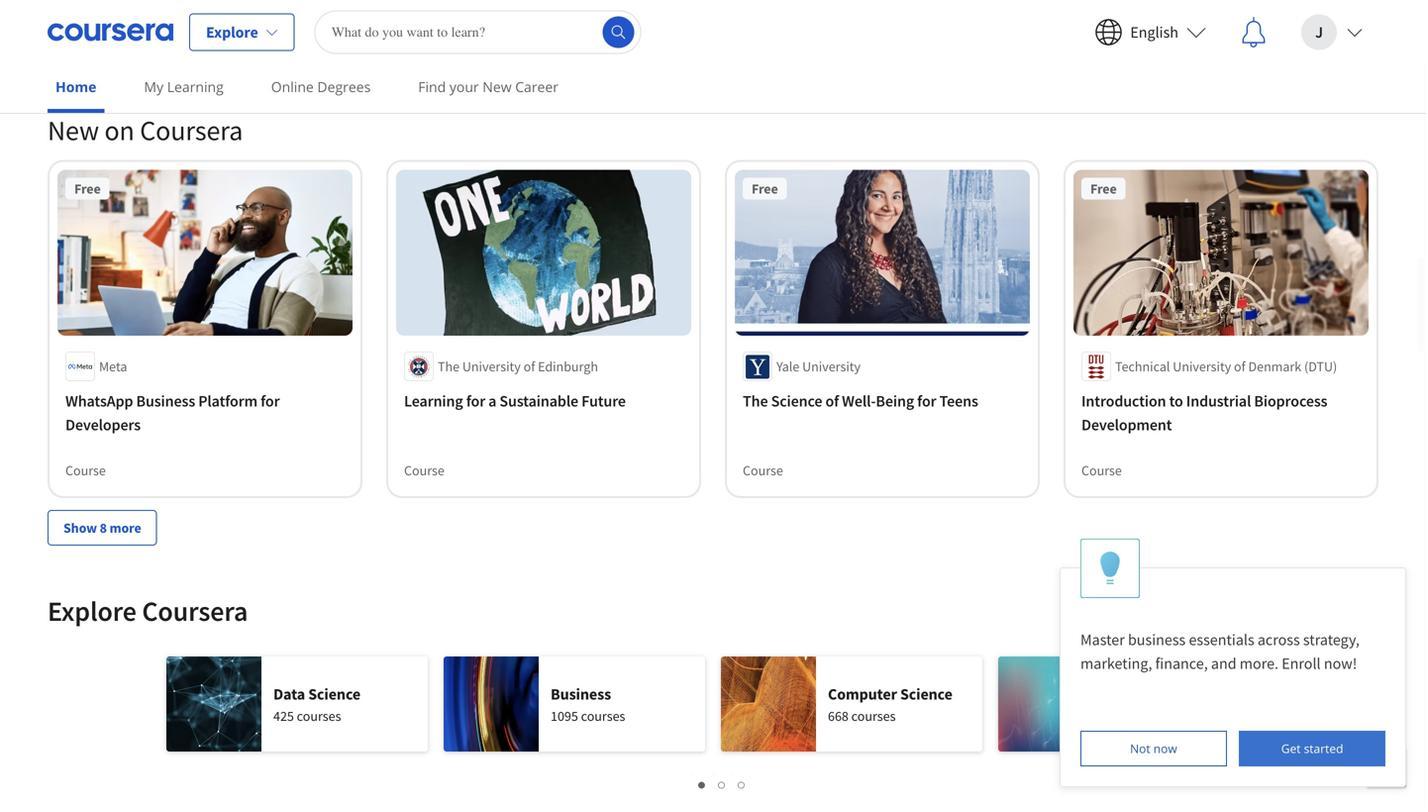 Task type: locate. For each thing, give the bounding box(es) containing it.
development
[[1082, 415, 1172, 435]]

science inside the computer science 668 courses
[[900, 685, 953, 705]]

3 university from the left
[[1173, 358, 1232, 376]]

3 courses from the left
[[852, 707, 896, 725]]

1 vertical spatial the
[[743, 391, 768, 411]]

0 vertical spatial explore
[[206, 22, 258, 42]]

1 vertical spatial show 8 more button
[[48, 510, 157, 546]]

university for industrial
[[1173, 358, 1232, 376]]

science down yale
[[771, 391, 823, 411]]

show inside new on coursera collection element
[[63, 519, 97, 537]]

introduction to industrial bioprocess development
[[1082, 391, 1328, 435]]

for left a
[[466, 391, 486, 411]]

1 show 8 more button from the top
[[48, 13, 157, 49]]

grow your skill set collection element
[[36, 0, 1391, 81]]

0 horizontal spatial learning
[[167, 77, 224, 96]]

data
[[273, 685, 305, 705]]

science for the
[[771, 391, 823, 411]]

2 for from the left
[[466, 391, 486, 411]]

1 show from the top
[[63, 22, 97, 40]]

1 horizontal spatial of
[[826, 391, 839, 411]]

whatsapp
[[65, 391, 133, 411]]

courses inside business 1095 courses
[[581, 707, 626, 725]]

0 vertical spatial the
[[438, 358, 460, 376]]

show 8 more inside new on coursera collection element
[[63, 519, 141, 537]]

teens
[[940, 391, 979, 411]]

0 vertical spatial show 8 more
[[63, 22, 141, 40]]

explore inside dropdown button
[[206, 22, 258, 42]]

career
[[515, 77, 559, 96]]

0 vertical spatial business
[[136, 391, 195, 411]]

alice element
[[1060, 539, 1407, 788]]

the university of edinburgh
[[438, 358, 598, 376]]

coursera image
[[48, 16, 173, 48]]

1 vertical spatial more
[[110, 519, 141, 537]]

the science of well-being for teens
[[743, 391, 979, 411]]

introduction
[[1082, 391, 1167, 411]]

explore
[[206, 22, 258, 42], [48, 594, 137, 629]]

courses down computer
[[852, 707, 896, 725]]

courses inside data science 425 courses
[[297, 707, 341, 725]]

1 8 from the top
[[100, 22, 107, 40]]

course for learning for a sustainable future
[[404, 462, 445, 480]]

2 more from the top
[[110, 519, 141, 537]]

learning for a sustainable future link
[[404, 389, 684, 413]]

show 8 more up explore coursera
[[63, 519, 141, 537]]

1 horizontal spatial science
[[771, 391, 823, 411]]

8 inside 'grow your skill set collection' element
[[100, 22, 107, 40]]

university for of
[[803, 358, 861, 376]]

coursera up data science image
[[142, 594, 248, 629]]

science for computer
[[900, 685, 953, 705]]

business
[[1128, 630, 1186, 650]]

2 horizontal spatial free
[[1091, 180, 1117, 198]]

new on coursera
[[48, 113, 243, 148]]

1 vertical spatial show
[[63, 519, 97, 537]]

show 8 more inside 'grow your skill set collection' element
[[63, 22, 141, 40]]

coursera down the my learning
[[140, 113, 243, 148]]

2 horizontal spatial for
[[918, 391, 937, 411]]

show 8 more button inside 'grow your skill set collection' element
[[48, 13, 157, 49]]

1 for from the left
[[261, 391, 280, 411]]

university
[[463, 358, 521, 376], [803, 358, 861, 376], [1173, 358, 1232, 376]]

2 horizontal spatial courses
[[852, 707, 896, 725]]

lightbulb tip image
[[1100, 551, 1121, 586]]

4 course from the left
[[1082, 462, 1122, 480]]

show 8 more up home on the left of page
[[63, 22, 141, 40]]

1 vertical spatial learning
[[404, 391, 463, 411]]

courses right 1095
[[581, 707, 626, 725]]

0 vertical spatial show
[[63, 22, 97, 40]]

2 horizontal spatial university
[[1173, 358, 1232, 376]]

2 show 8 more from the top
[[63, 519, 141, 537]]

0 horizontal spatial explore
[[48, 594, 137, 629]]

show 8 more for show 8 more button in new on coursera collection element
[[63, 519, 141, 537]]

(dtu)
[[1305, 358, 1338, 376]]

2 university from the left
[[803, 358, 861, 376]]

business image
[[444, 657, 539, 752]]

1 horizontal spatial for
[[466, 391, 486, 411]]

show inside 'grow your skill set collection' element
[[63, 22, 97, 40]]

university for a
[[463, 358, 521, 376]]

essentials
[[1189, 630, 1255, 650]]

courses for data
[[297, 707, 341, 725]]

the
[[438, 358, 460, 376], [743, 391, 768, 411]]

learning right my in the top left of the page
[[167, 77, 224, 96]]

0 vertical spatial more
[[110, 22, 141, 40]]

more
[[110, 22, 141, 40], [110, 519, 141, 537]]

learning
[[167, 77, 224, 96], [404, 391, 463, 411]]

j button
[[1286, 0, 1379, 64]]

university up 'industrial'
[[1173, 358, 1232, 376]]

of for edinburgh
[[524, 358, 535, 376]]

None search field
[[315, 10, 642, 54]]

health image
[[999, 657, 1094, 752]]

my learning link
[[136, 64, 232, 109]]

1 horizontal spatial business
[[551, 685, 611, 705]]

1 vertical spatial show 8 more
[[63, 519, 141, 537]]

courses right the 425
[[297, 707, 341, 725]]

new
[[483, 77, 512, 96], [48, 113, 99, 148]]

course for the science of well-being for teens
[[743, 462, 783, 480]]

master
[[1081, 630, 1125, 650]]

business
[[136, 391, 195, 411], [551, 685, 611, 705]]

more up my learning link
[[110, 22, 141, 40]]

data science image
[[166, 657, 262, 752]]

new down home on the left of page
[[48, 113, 99, 148]]

find your new career
[[418, 77, 559, 96]]

and
[[1211, 654, 1237, 674]]

1 more from the top
[[110, 22, 141, 40]]

of left well- at right
[[826, 391, 839, 411]]

0 horizontal spatial business
[[136, 391, 195, 411]]

yale
[[777, 358, 800, 376]]

science right computer
[[900, 685, 953, 705]]

show
[[63, 22, 97, 40], [63, 519, 97, 537]]

0 horizontal spatial of
[[524, 358, 535, 376]]

0 vertical spatial learning
[[167, 77, 224, 96]]

2 course from the left
[[404, 462, 445, 480]]

0 horizontal spatial courses
[[297, 707, 341, 725]]

courses
[[297, 707, 341, 725], [581, 707, 626, 725], [852, 707, 896, 725]]

0 vertical spatial 8
[[100, 22, 107, 40]]

2 8 from the top
[[100, 519, 107, 537]]

0 vertical spatial new
[[483, 77, 512, 96]]

2 horizontal spatial science
[[900, 685, 953, 705]]

show 8 more
[[63, 22, 141, 40], [63, 519, 141, 537]]

2 show 8 more button from the top
[[48, 510, 157, 546]]

university right yale
[[803, 358, 861, 376]]

show for show 8 more button within 'grow your skill set collection' element
[[63, 22, 97, 40]]

0 horizontal spatial for
[[261, 391, 280, 411]]

computer science 668 courses
[[828, 685, 953, 725]]

learning left a
[[404, 391, 463, 411]]

for right "being" at right
[[918, 391, 937, 411]]

a
[[489, 391, 497, 411]]

english
[[1131, 22, 1179, 42]]

my
[[144, 77, 164, 96]]

explore for explore coursera
[[48, 594, 137, 629]]

1095
[[551, 707, 578, 725]]

3 for from the left
[[918, 391, 937, 411]]

1 horizontal spatial university
[[803, 358, 861, 376]]

3 free from the left
[[1091, 180, 1117, 198]]

0 horizontal spatial university
[[463, 358, 521, 376]]

2 show from the top
[[63, 519, 97, 537]]

course for introduction to industrial bioprocess development
[[1082, 462, 1122, 480]]

1 horizontal spatial new
[[483, 77, 512, 96]]

well-
[[842, 391, 876, 411]]

8 up home link
[[100, 22, 107, 40]]

english button
[[1079, 0, 1223, 64]]

more inside 'grow your skill set collection' element
[[110, 22, 141, 40]]

1 horizontal spatial learning
[[404, 391, 463, 411]]

of
[[524, 358, 535, 376], [1234, 358, 1246, 376], [826, 391, 839, 411]]

not now button
[[1081, 731, 1227, 767]]

learning inside learning for a sustainable future link
[[404, 391, 463, 411]]

8 inside new on coursera collection element
[[100, 519, 107, 537]]

master business essentials across strategy, marketing, finance, and more. enroll now!
[[1081, 630, 1363, 674]]

new right 'your'
[[483, 77, 512, 96]]

0 horizontal spatial the
[[438, 358, 460, 376]]

of left denmark
[[1234, 358, 1246, 376]]

free for whatsapp
[[74, 180, 101, 198]]

online
[[271, 77, 314, 96]]

0 horizontal spatial free
[[74, 180, 101, 198]]

more up explore coursera
[[110, 519, 141, 537]]

more inside new on coursera collection element
[[110, 519, 141, 537]]

1 vertical spatial 8
[[100, 519, 107, 537]]

show 8 more for show 8 more button within 'grow your skill set collection' element
[[63, 22, 141, 40]]

coursera
[[140, 113, 243, 148], [142, 594, 248, 629]]

science inside data science 425 courses
[[308, 685, 361, 705]]

show 8 more button up explore coursera
[[48, 510, 157, 546]]

for right platform
[[261, 391, 280, 411]]

2 horizontal spatial of
[[1234, 358, 1246, 376]]

denmark
[[1249, 358, 1302, 376]]

business left platform
[[136, 391, 195, 411]]

1 horizontal spatial the
[[743, 391, 768, 411]]

3 course from the left
[[743, 462, 783, 480]]

1 horizontal spatial free
[[752, 180, 778, 198]]

science right data
[[308, 685, 361, 705]]

show 8 more button up home on the left of page
[[48, 13, 157, 49]]

1 show 8 more from the top
[[63, 22, 141, 40]]

8 up explore coursera
[[100, 519, 107, 537]]

help center image
[[1375, 756, 1399, 780]]

strategy,
[[1304, 630, 1360, 650]]

find
[[418, 77, 446, 96]]

0 horizontal spatial science
[[308, 685, 361, 705]]

of up sustainable
[[524, 358, 535, 376]]

2 free from the left
[[752, 180, 778, 198]]

science
[[771, 391, 823, 411], [308, 685, 361, 705], [900, 685, 953, 705]]

show 8 more button
[[48, 13, 157, 49], [48, 510, 157, 546]]

1 horizontal spatial courses
[[581, 707, 626, 725]]

free
[[74, 180, 101, 198], [752, 180, 778, 198], [1091, 180, 1117, 198]]

for
[[261, 391, 280, 411], [466, 391, 486, 411], [918, 391, 937, 411]]

business inside business 1095 courses
[[551, 685, 611, 705]]

0 vertical spatial show 8 more button
[[48, 13, 157, 49]]

business up 1095
[[551, 685, 611, 705]]

1 horizontal spatial explore
[[206, 22, 258, 42]]

1 vertical spatial explore
[[48, 594, 137, 629]]

1 vertical spatial new
[[48, 113, 99, 148]]

courses inside the computer science 668 courses
[[852, 707, 896, 725]]

1 university from the left
[[463, 358, 521, 376]]

learning inside my learning link
[[167, 77, 224, 96]]

show 8 more button inside new on coursera collection element
[[48, 510, 157, 546]]

computer
[[828, 685, 897, 705]]

1 vertical spatial business
[[551, 685, 611, 705]]

2 courses from the left
[[581, 707, 626, 725]]

1 course from the left
[[65, 462, 106, 480]]

course
[[65, 462, 106, 480], [404, 462, 445, 480], [743, 462, 783, 480], [1082, 462, 1122, 480]]

8
[[100, 22, 107, 40], [100, 519, 107, 537]]

1 courses from the left
[[297, 707, 341, 725]]

started
[[1304, 741, 1344, 757]]

whatsapp business platform for developers
[[65, 391, 280, 435]]

1 free from the left
[[74, 180, 101, 198]]

university up a
[[463, 358, 521, 376]]

science inside new on coursera collection element
[[771, 391, 823, 411]]



Task type: describe. For each thing, give the bounding box(es) containing it.
j
[[1316, 22, 1323, 42]]

of for denmark
[[1234, 358, 1246, 376]]

online degrees
[[271, 77, 371, 96]]

business 1095 courses
[[551, 685, 626, 725]]

the science of well-being for teens link
[[743, 389, 1022, 413]]

whatsapp business platform for developers link
[[65, 389, 345, 437]]

future
[[582, 391, 626, 411]]

online degrees link
[[263, 64, 379, 109]]

explore for explore
[[206, 22, 258, 42]]

free for the
[[752, 180, 778, 198]]

show for show 8 more button in new on coursera collection element
[[63, 519, 97, 537]]

learning for a sustainable future
[[404, 391, 626, 411]]

not now
[[1130, 741, 1178, 757]]

across
[[1258, 630, 1300, 650]]

my learning
[[144, 77, 224, 96]]

0 vertical spatial coursera
[[140, 113, 243, 148]]

edinburgh
[[538, 358, 598, 376]]

finance,
[[1156, 654, 1208, 674]]

being
[[876, 391, 914, 411]]

now!
[[1324, 654, 1358, 674]]

marketing,
[[1081, 654, 1153, 674]]

of for well-
[[826, 391, 839, 411]]

to
[[1170, 391, 1184, 411]]

home
[[55, 77, 96, 96]]

the for the university of edinburgh
[[438, 358, 460, 376]]

computer science image
[[721, 657, 816, 752]]

home link
[[48, 64, 104, 113]]

for inside "the science of well-being for teens" link
[[918, 391, 937, 411]]

425
[[273, 707, 294, 725]]

your
[[450, 77, 479, 96]]

introduction to industrial bioprocess development link
[[1082, 389, 1361, 437]]

free for introduction
[[1091, 180, 1117, 198]]

get
[[1282, 741, 1301, 757]]

yale university
[[777, 358, 861, 376]]

sustainable
[[500, 391, 579, 411]]

developers
[[65, 415, 141, 435]]

for inside the whatsapp business platform for developers
[[261, 391, 280, 411]]

explore button
[[189, 13, 295, 51]]

more for show 8 more button within 'grow your skill set collection' element
[[110, 22, 141, 40]]

bioprocess
[[1255, 391, 1328, 411]]

more.
[[1240, 654, 1279, 674]]

not
[[1130, 741, 1151, 757]]

get started
[[1282, 741, 1344, 757]]

technical university of denmark (dtu)
[[1116, 358, 1338, 376]]

1 vertical spatial coursera
[[142, 594, 248, 629]]

find your new career link
[[410, 64, 567, 109]]

course for whatsapp business platform for developers
[[65, 462, 106, 480]]

What do you want to learn? text field
[[315, 10, 642, 54]]

technical
[[1116, 358, 1171, 376]]

for inside learning for a sustainable future link
[[466, 391, 486, 411]]

business inside the whatsapp business platform for developers
[[136, 391, 195, 411]]

platform
[[198, 391, 258, 411]]

new on coursera collection element
[[36, 81, 1391, 578]]

the for the science of well-being for teens
[[743, 391, 768, 411]]

668
[[828, 707, 849, 725]]

more for show 8 more button in new on coursera collection element
[[110, 519, 141, 537]]

meta
[[99, 358, 127, 376]]

data science 425 courses
[[273, 685, 361, 725]]

degrees
[[317, 77, 371, 96]]

enroll
[[1282, 654, 1321, 674]]

industrial
[[1187, 391, 1252, 411]]

on
[[104, 113, 134, 148]]

explore coursera
[[48, 594, 248, 629]]

courses for computer
[[852, 707, 896, 725]]

0 horizontal spatial new
[[48, 113, 99, 148]]

get started link
[[1240, 731, 1386, 767]]

now
[[1154, 741, 1178, 757]]

science for data
[[308, 685, 361, 705]]



Task type: vqa. For each thing, say whether or not it's contained in the screenshot.
Pace, in the bottom of the page
no



